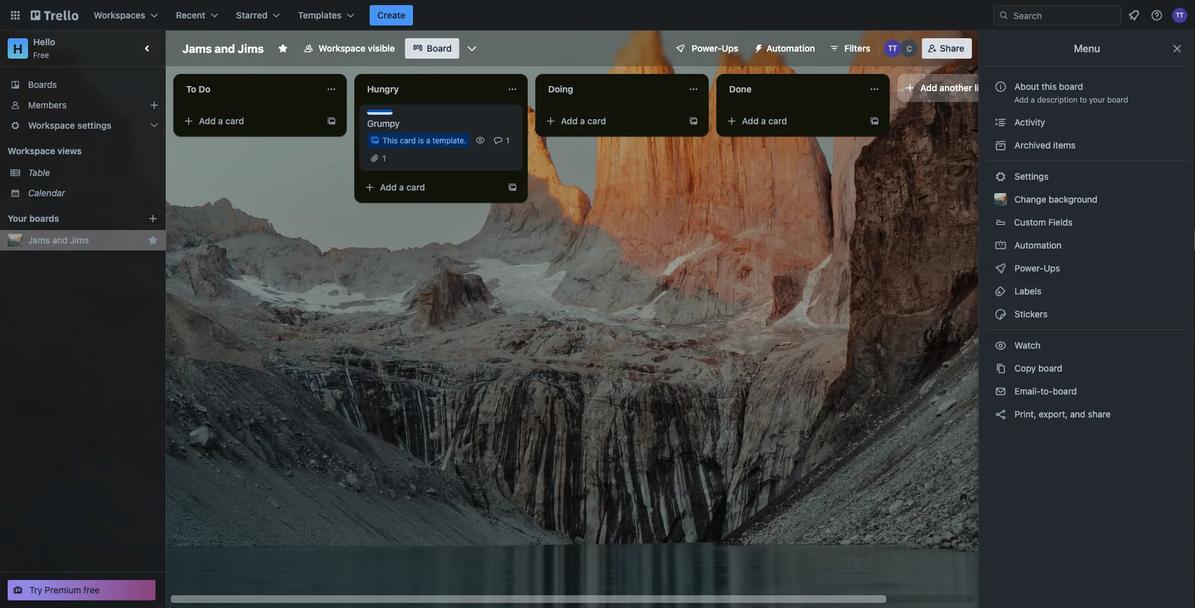 Task type: locate. For each thing, give the bounding box(es) containing it.
sm image inside automation link
[[995, 239, 1008, 252]]

change background link
[[987, 189, 1188, 210]]

a for hungry
[[399, 182, 404, 193]]

create from template… image for doing
[[689, 116, 699, 126]]

add for to do
[[199, 116, 216, 126]]

0 horizontal spatial ups
[[722, 43, 739, 54]]

card down the 'to do' text field
[[225, 116, 244, 126]]

To Do text field
[[179, 79, 319, 99]]

settings
[[1013, 171, 1049, 182]]

2 horizontal spatial and
[[1071, 409, 1086, 420]]

and down recent dropdown button
[[215, 41, 235, 55]]

hello free
[[33, 37, 55, 59]]

2 vertical spatial workspace
[[8, 146, 55, 156]]

add down done
[[742, 116, 759, 126]]

4 sm image from the top
[[995, 408, 1008, 421]]

jams and jims link
[[28, 234, 143, 247]]

to
[[1080, 95, 1088, 104]]

jams and jims
[[182, 41, 264, 55], [28, 235, 89, 246]]

export,
[[1039, 409, 1068, 420]]

add down doing
[[561, 116, 578, 126]]

jams and jims down recent dropdown button
[[182, 41, 264, 55]]

workspace inside button
[[319, 43, 366, 54]]

add a card button for hungry
[[360, 177, 503, 198]]

card down done 'text field'
[[769, 116, 788, 126]]

print,
[[1015, 409, 1037, 420]]

members
[[28, 100, 67, 110]]

jams down recent dropdown button
[[182, 41, 212, 55]]

0 vertical spatial power-ups
[[692, 43, 739, 54]]

1 horizontal spatial jims
[[238, 41, 264, 55]]

about this board add a description to your board
[[1015, 81, 1129, 104]]

create
[[378, 10, 406, 20]]

jams and jims down the your boards with 1 items 'element'
[[28, 235, 89, 246]]

change
[[1015, 194, 1047, 205]]

a for to do
[[218, 116, 223, 126]]

ups
[[722, 43, 739, 54], [1044, 263, 1061, 274]]

1 horizontal spatial power-ups
[[1013, 263, 1063, 274]]

ups inside button
[[722, 43, 739, 54]]

1 vertical spatial 1
[[383, 154, 386, 163]]

Search field
[[1010, 6, 1121, 25]]

power-ups up done
[[692, 43, 739, 54]]

0 vertical spatial ups
[[722, 43, 739, 54]]

create from template… image for to do
[[327, 116, 337, 126]]

add down the do
[[199, 116, 216, 126]]

views
[[57, 146, 82, 156]]

grumpy
[[367, 118, 400, 129]]

terry turtle (terryturtle) image right open information menu icon on the top right
[[1173, 8, 1188, 23]]

your boards with 1 items element
[[8, 211, 129, 226]]

workspace navigation collapse icon image
[[139, 40, 157, 57]]

automation down 'custom fields'
[[1013, 240, 1062, 251]]

1 horizontal spatial automation
[[1013, 240, 1062, 251]]

0 notifications image
[[1127, 8, 1142, 23]]

0 vertical spatial and
[[215, 41, 235, 55]]

sm image inside power-ups "link"
[[995, 262, 1008, 275]]

doing
[[548, 84, 574, 94]]

1 vertical spatial ups
[[1044, 263, 1061, 274]]

hello
[[33, 37, 55, 47]]

sm image for watch
[[995, 339, 1008, 352]]

1 horizontal spatial jams and jims
[[182, 41, 264, 55]]

grumpy link
[[367, 117, 515, 130]]

add down this
[[380, 182, 397, 193]]

sm image left the watch at the bottom of page
[[995, 339, 1008, 352]]

add left another
[[921, 83, 938, 93]]

and left share
[[1071, 409, 1086, 420]]

power- inside "link"
[[1015, 263, 1044, 274]]

automation button
[[749, 38, 823, 59]]

and down the your boards with 1 items 'element'
[[52, 235, 68, 246]]

power-ups up labels
[[1013, 263, 1063, 274]]

workspace
[[319, 43, 366, 54], [28, 120, 75, 131], [8, 146, 55, 156]]

sm image inside automation button
[[749, 38, 767, 56]]

about
[[1015, 81, 1040, 92]]

add a card
[[199, 116, 244, 126], [561, 116, 607, 126], [742, 116, 788, 126], [380, 182, 425, 193]]

1 horizontal spatial and
[[215, 41, 235, 55]]

1 vertical spatial power-
[[1015, 263, 1044, 274]]

0 horizontal spatial and
[[52, 235, 68, 246]]

this
[[383, 136, 398, 145]]

sm image inside settings link
[[995, 170, 1008, 183]]

workspace down members on the top of page
[[28, 120, 75, 131]]

add for doing
[[561, 116, 578, 126]]

add for done
[[742, 116, 759, 126]]

is
[[418, 136, 424, 145]]

0 horizontal spatial power-
[[692, 43, 722, 54]]

open information menu image
[[1151, 9, 1164, 22]]

0 horizontal spatial 1
[[383, 154, 386, 163]]

1 vertical spatial automation
[[1013, 240, 1062, 251]]

power-ups link
[[987, 258, 1188, 279]]

jims down the your boards with 1 items 'element'
[[70, 235, 89, 246]]

add a card for hungry
[[380, 182, 425, 193]]

2 sm image from the top
[[995, 362, 1008, 375]]

add a card button down done 'text field'
[[722, 111, 865, 131]]

boards link
[[0, 75, 166, 95]]

ups up done
[[722, 43, 739, 54]]

sm image inside activity link
[[995, 116, 1008, 129]]

h
[[13, 41, 23, 56]]

starred
[[236, 10, 268, 20]]

a down doing text field on the top of the page
[[580, 116, 585, 126]]

add a card button down this card is a template.
[[360, 177, 503, 198]]

workspace inside dropdown button
[[28, 120, 75, 131]]

2 vertical spatial and
[[1071, 409, 1086, 420]]

jims
[[238, 41, 264, 55], [70, 235, 89, 246]]

0 vertical spatial terry turtle (terryturtle) image
[[1173, 8, 1188, 23]]

1 vertical spatial and
[[52, 235, 68, 246]]

power-ups
[[692, 43, 739, 54], [1013, 263, 1063, 274]]

table link
[[28, 166, 158, 179]]

0 vertical spatial automation
[[767, 43, 816, 54]]

sm image for copy board
[[995, 362, 1008, 375]]

automation up done 'text field'
[[767, 43, 816, 54]]

jims left star or unstar board icon
[[238, 41, 264, 55]]

sm image for automation
[[995, 239, 1008, 252]]

sm image left email-
[[995, 385, 1008, 398]]

add a card button for doing
[[541, 111, 684, 131]]

archived
[[1015, 140, 1051, 151]]

board up print, export, and share
[[1053, 386, 1077, 397]]

1 down this
[[383, 154, 386, 163]]

1 horizontal spatial ups
[[1044, 263, 1061, 274]]

sm image for activity
[[995, 116, 1008, 129]]

sm image inside "stickers" link
[[995, 308, 1008, 321]]

power-
[[692, 43, 722, 54], [1015, 263, 1044, 274]]

workspace for workspace settings
[[28, 120, 75, 131]]

power- inside button
[[692, 43, 722, 54]]

stickers
[[1013, 309, 1048, 320]]

1 horizontal spatial jams
[[182, 41, 212, 55]]

and
[[215, 41, 235, 55], [52, 235, 68, 246], [1071, 409, 1086, 420]]

card for to do
[[225, 116, 244, 126]]

sm image inside labels 'link'
[[995, 285, 1008, 298]]

card for doing
[[588, 116, 607, 126]]

0 vertical spatial power-
[[692, 43, 722, 54]]

add a card button down doing text field on the top of the page
[[541, 111, 684, 131]]

workspace down the templates popup button
[[319, 43, 366, 54]]

sm image for print, export, and share
[[995, 408, 1008, 421]]

card for done
[[769, 116, 788, 126]]

custom
[[1015, 217, 1047, 228]]

email-to-board link
[[987, 381, 1188, 402]]

automation link
[[987, 235, 1188, 256]]

card down doing text field on the top of the page
[[588, 116, 607, 126]]

sm image inside email-to-board 'link'
[[995, 385, 1008, 398]]

c button
[[901, 40, 919, 57]]

add down about
[[1015, 95, 1029, 104]]

1 vertical spatial jams and jims
[[28, 235, 89, 246]]

1 vertical spatial terry turtle (terryturtle) image
[[884, 40, 902, 57]]

board
[[1060, 81, 1084, 92], [1108, 95, 1129, 104], [1039, 363, 1063, 374], [1053, 386, 1077, 397]]

boards
[[28, 79, 57, 90]]

1 right 'template.'
[[506, 136, 510, 145]]

create from template… image
[[327, 116, 337, 126], [689, 116, 699, 126], [870, 116, 880, 126], [508, 182, 518, 193]]

sm image
[[749, 38, 767, 56], [995, 116, 1008, 129], [995, 139, 1008, 152], [995, 170, 1008, 183], [995, 239, 1008, 252], [995, 262, 1008, 275], [995, 285, 1008, 298], [995, 308, 1008, 321]]

sm image for archived items
[[995, 139, 1008, 152]]

a down about
[[1031, 95, 1036, 104]]

ups down automation link
[[1044, 263, 1061, 274]]

do
[[199, 84, 211, 94]]

0 vertical spatial workspace
[[319, 43, 366, 54]]

add a card down the do
[[199, 116, 244, 126]]

copy
[[1015, 363, 1037, 374]]

sm image inside archived items link
[[995, 139, 1008, 152]]

create from template… image for done
[[870, 116, 880, 126]]

automation inside automation button
[[767, 43, 816, 54]]

3 sm image from the top
[[995, 385, 1008, 398]]

terry turtle (terryturtle) image
[[1173, 8, 1188, 23], [884, 40, 902, 57]]

add a card button down the 'to do' text field
[[179, 111, 321, 131]]

visible
[[368, 43, 395, 54]]

board inside 'link'
[[1053, 386, 1077, 397]]

jams and jims inside board name text box
[[182, 41, 264, 55]]

sm image inside print, export, and share link
[[995, 408, 1008, 421]]

0 horizontal spatial power-ups
[[692, 43, 739, 54]]

add a card down done
[[742, 116, 788, 126]]

1 vertical spatial jims
[[70, 235, 89, 246]]

create from template… image for hungry
[[508, 182, 518, 193]]

1 sm image from the top
[[995, 339, 1008, 352]]

create button
[[370, 5, 413, 26]]

email-
[[1015, 386, 1041, 397]]

list
[[975, 83, 988, 93]]

a for done
[[762, 116, 766, 126]]

0 vertical spatial 1
[[506, 136, 510, 145]]

custom fields button
[[987, 212, 1188, 233]]

workspace for workspace visible
[[319, 43, 366, 54]]

watch link
[[987, 335, 1188, 356]]

to
[[186, 84, 196, 94]]

done
[[730, 84, 752, 94]]

1 vertical spatial workspace
[[28, 120, 75, 131]]

0 vertical spatial jams and jims
[[182, 41, 264, 55]]

board link
[[405, 38, 460, 59]]

sm image inside watch link
[[995, 339, 1008, 352]]

terry turtle (terryturtle) image left c
[[884, 40, 902, 57]]

sm image left copy
[[995, 362, 1008, 375]]

a down this card is a template.
[[399, 182, 404, 193]]

workspaces
[[94, 10, 145, 20]]

back to home image
[[31, 5, 78, 26]]

card down "is"
[[407, 182, 425, 193]]

jams down boards
[[28, 235, 50, 246]]

1 horizontal spatial terry turtle (terryturtle) image
[[1173, 8, 1188, 23]]

sm image left print,
[[995, 408, 1008, 421]]

print, export, and share link
[[987, 404, 1188, 425]]

a down done 'text field'
[[762, 116, 766, 126]]

sm image
[[995, 339, 1008, 352], [995, 362, 1008, 375], [995, 385, 1008, 398], [995, 408, 1008, 421]]

and inside board name text box
[[215, 41, 235, 55]]

workspace views
[[8, 146, 82, 156]]

custom fields
[[1015, 217, 1073, 228]]

add a card down this
[[380, 182, 425, 193]]

search image
[[999, 10, 1010, 20]]

board up the to
[[1060, 81, 1084, 92]]

1 horizontal spatial power-
[[1015, 263, 1044, 274]]

1
[[506, 136, 510, 145], [383, 154, 386, 163]]

hungry
[[367, 84, 399, 94]]

Done text field
[[722, 79, 862, 99]]

add a card down doing
[[561, 116, 607, 126]]

settings
[[77, 120, 111, 131]]

a down the 'to do' text field
[[218, 116, 223, 126]]

0 horizontal spatial automation
[[767, 43, 816, 54]]

watch
[[1013, 340, 1044, 351]]

1 vertical spatial power-ups
[[1013, 263, 1063, 274]]

0 vertical spatial jims
[[238, 41, 264, 55]]

0 horizontal spatial jams
[[28, 235, 50, 246]]

workspace up the table
[[8, 146, 55, 156]]

switch to… image
[[9, 9, 22, 22]]

sm image inside copy board link
[[995, 362, 1008, 375]]

calendar link
[[28, 187, 158, 200]]

star or unstar board image
[[278, 43, 288, 54]]

0 vertical spatial jams
[[182, 41, 212, 55]]

1 horizontal spatial 1
[[506, 136, 510, 145]]



Task type: describe. For each thing, give the bounding box(es) containing it.
workspace settings
[[28, 120, 111, 131]]

table
[[28, 167, 50, 178]]

template.
[[433, 136, 467, 145]]

a for doing
[[580, 116, 585, 126]]

settings link
[[987, 166, 1188, 187]]

fields
[[1049, 217, 1073, 228]]

free
[[83, 585, 100, 596]]

background
[[1049, 194, 1098, 205]]

color: blue, title: none image
[[367, 110, 393, 115]]

description
[[1038, 95, 1078, 104]]

jams inside board name text box
[[182, 41, 212, 55]]

activity
[[1013, 117, 1046, 128]]

jims inside board name text box
[[238, 41, 264, 55]]

1 vertical spatial jams
[[28, 235, 50, 246]]

workspaces button
[[86, 5, 166, 26]]

0 horizontal spatial terry turtle (terryturtle) image
[[884, 40, 902, 57]]

to do
[[186, 84, 211, 94]]

premium
[[45, 585, 81, 596]]

to-
[[1041, 386, 1053, 397]]

Board name text field
[[176, 38, 270, 59]]

h link
[[8, 38, 28, 59]]

your
[[1090, 95, 1106, 104]]

c
[[907, 44, 913, 53]]

sm image for settings
[[995, 170, 1008, 183]]

add board image
[[148, 214, 158, 224]]

Hungry text field
[[360, 79, 500, 99]]

templates
[[298, 10, 342, 20]]

your boards
[[8, 213, 59, 224]]

items
[[1054, 140, 1076, 151]]

sm image for power-ups
[[995, 262, 1008, 275]]

print, export, and share
[[1013, 409, 1111, 420]]

workspace visible button
[[296, 38, 403, 59]]

activity link
[[987, 112, 1188, 133]]

automation inside automation link
[[1013, 240, 1062, 251]]

members link
[[0, 95, 166, 115]]

ups inside "link"
[[1044, 263, 1061, 274]]

share
[[940, 43, 965, 54]]

Doing text field
[[541, 79, 681, 99]]

board
[[427, 43, 452, 54]]

0 horizontal spatial jims
[[70, 235, 89, 246]]

stickers link
[[987, 304, 1188, 325]]

filters button
[[826, 38, 875, 59]]

add a card button for to do
[[179, 111, 321, 131]]

labels
[[1013, 286, 1042, 297]]

add a card for doing
[[561, 116, 607, 126]]

boards
[[29, 213, 59, 224]]

try premium free button
[[8, 580, 156, 601]]

this
[[1042, 81, 1057, 92]]

add another list
[[921, 83, 988, 93]]

card left "is"
[[400, 136, 416, 145]]

primary element
[[0, 0, 1196, 31]]

sm image for email-to-board
[[995, 385, 1008, 398]]

add for hungry
[[380, 182, 397, 193]]

power-ups inside "link"
[[1013, 263, 1063, 274]]

workspace for workspace views
[[8, 146, 55, 156]]

menu
[[1074, 42, 1101, 55]]

a right "is"
[[426, 136, 430, 145]]

archived items link
[[987, 135, 1188, 156]]

chestercheeetah (chestercheeetah) image
[[901, 40, 919, 57]]

add another list button
[[898, 74, 1071, 102]]

a inside 'about this board add a description to your board'
[[1031, 95, 1036, 104]]

free
[[33, 50, 49, 59]]

email-to-board
[[1013, 386, 1077, 397]]

archived items
[[1013, 140, 1076, 151]]

recent button
[[168, 5, 226, 26]]

calendar
[[28, 188, 65, 198]]

another
[[940, 83, 973, 93]]

templates button
[[291, 5, 362, 26]]

add a card for done
[[742, 116, 788, 126]]

add inside 'about this board add a description to your board'
[[1015, 95, 1029, 104]]

customize views image
[[466, 42, 479, 55]]

board right your
[[1108, 95, 1129, 104]]

workspace settings button
[[0, 115, 166, 136]]

0 horizontal spatial jams and jims
[[28, 235, 89, 246]]

board up to-
[[1039, 363, 1063, 374]]

starred button
[[228, 5, 288, 26]]

card for hungry
[[407, 182, 425, 193]]

recent
[[176, 10, 206, 20]]

change background
[[1013, 194, 1098, 205]]

share button
[[923, 38, 973, 59]]

try premium free
[[29, 585, 100, 596]]

try
[[29, 585, 42, 596]]

starred icon image
[[148, 235, 158, 246]]

power-ups inside button
[[692, 43, 739, 54]]

share
[[1089, 409, 1111, 420]]

add a card button for done
[[722, 111, 865, 131]]

copy board
[[1013, 363, 1063, 374]]

copy board link
[[987, 358, 1188, 379]]

this card is a template.
[[383, 136, 467, 145]]

add a card for to do
[[199, 116, 244, 126]]

sm image for stickers
[[995, 308, 1008, 321]]

filters
[[845, 43, 871, 54]]

hello link
[[33, 37, 55, 47]]

sm image for labels
[[995, 285, 1008, 298]]



Task type: vqa. For each thing, say whether or not it's contained in the screenshot.
add icon
no



